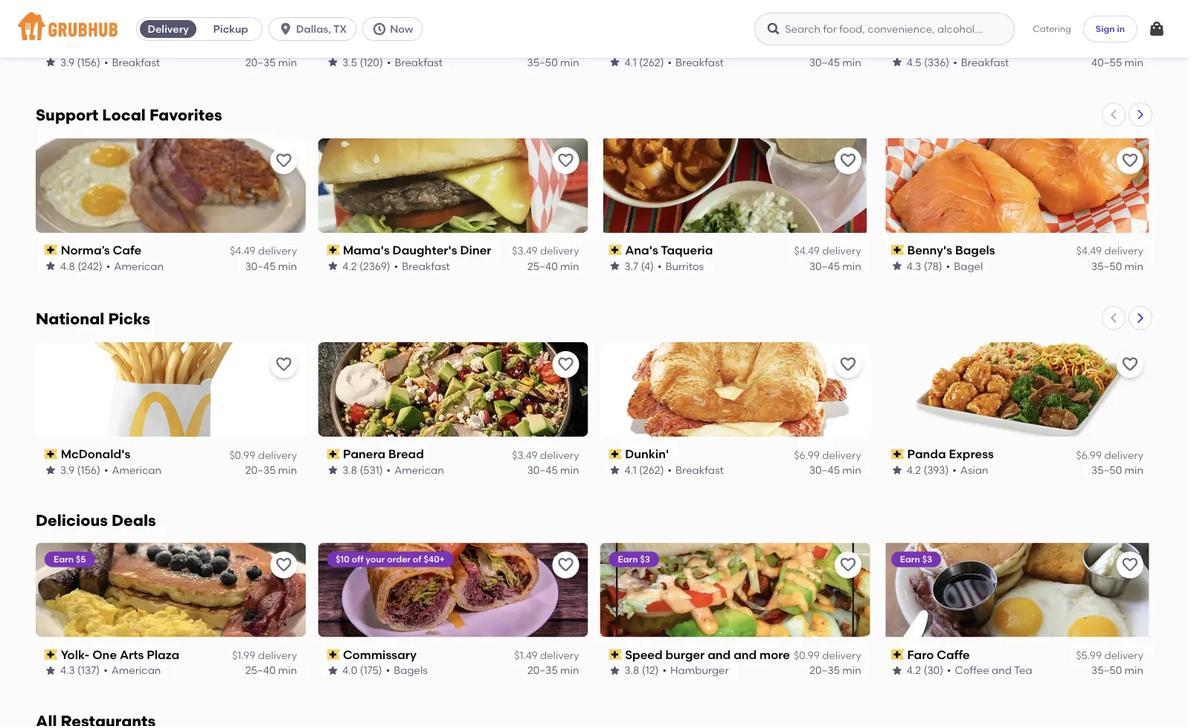 Task type: describe. For each thing, give the bounding box(es) containing it.
• coffee and tea
[[947, 664, 1032, 677]]

• american for norma's cafe
[[106, 260, 164, 272]]

4.5 (336)
[[907, 56, 950, 68]]

$4.49 delivery for benny's bagels
[[1076, 244, 1144, 257]]

burritos
[[666, 260, 704, 272]]

delivery for faro caffe logo
[[1105, 649, 1144, 662]]

$0.99 for cracker
[[229, 41, 255, 53]]

bagels for • bagels
[[394, 664, 428, 677]]

ihop link
[[327, 38, 579, 55]]

norma's cafe
[[61, 243, 141, 257]]

hamburger
[[670, 664, 729, 677]]

subscription pass image for commissary
[[327, 649, 340, 660]]

subscription pass image for panda express
[[891, 449, 904, 459]]

$3.49 for support local favorites
[[512, 244, 538, 257]]

$5.99
[[1076, 649, 1102, 662]]

local
[[102, 105, 146, 124]]

(262) for cracker
[[639, 56, 664, 68]]

svg image inside dallas, tx button
[[278, 22, 293, 36]]

(137)
[[77, 664, 100, 677]]

american for mcdonald's
[[112, 463, 161, 476]]

dallas, tx button
[[269, 17, 363, 41]]

20–35 for hamburger
[[810, 664, 840, 677]]

Search for food, convenience, alcohol... search field
[[755, 13, 1015, 45]]

star icon image for ana's taqueria logo
[[609, 260, 621, 272]]

(120)
[[360, 56, 383, 68]]

$10
[[336, 554, 350, 565]]

• bagels
[[386, 664, 428, 677]]

panda
[[907, 447, 946, 461]]

• breakfast down $6.99 delivery link
[[668, 56, 724, 68]]

earn for speed
[[618, 554, 638, 565]]

4.3 (137)
[[60, 664, 100, 677]]

mcdonald's logo image
[[36, 342, 306, 437]]

delivery for panera bread logo
[[540, 448, 579, 461]]

30–45 for cracker barrel
[[809, 56, 840, 68]]

dallas,
[[296, 23, 331, 35]]

4.5
[[907, 56, 922, 68]]

star icon image for norma's cafe logo
[[45, 260, 57, 272]]

mcdonald's for panda express
[[61, 447, 130, 461]]

$40+
[[424, 554, 445, 565]]

delivery
[[148, 23, 189, 35]]

• for benny's bagels logo
[[946, 260, 950, 272]]

min for benny's bagels logo
[[1125, 260, 1144, 272]]

• american for mcdonald's
[[104, 463, 161, 476]]

• for speed burger and and more logo
[[663, 664, 667, 677]]

3.8 for speed burger and and more
[[625, 664, 639, 677]]

sign in
[[1096, 23, 1125, 34]]

(2369)
[[359, 260, 390, 272]]

mama's daughter's diner
[[343, 243, 491, 257]]

subscription pass image for benny's bagels
[[891, 245, 904, 255]]

star icon image for benny's bagels logo
[[891, 260, 903, 272]]

1 horizontal spatial and
[[734, 647, 757, 662]]

coffee
[[955, 664, 989, 677]]

3.8 (12)
[[625, 664, 659, 677]]

delicious deals
[[36, 511, 156, 530]]

4.8
[[60, 260, 75, 272]]

4.3 for yolk- one arts plaza
[[60, 664, 75, 677]]

20–35 for bagels
[[528, 664, 558, 677]]

(336)
[[924, 56, 950, 68]]

$6.99 for panda express
[[1076, 448, 1102, 461]]

taqueria
[[661, 243, 713, 257]]

tx
[[333, 23, 347, 35]]

off
[[352, 554, 364, 565]]

favorites
[[149, 105, 222, 124]]

pickup button
[[199, 17, 262, 41]]

• for the mcdonald's logo
[[104, 463, 108, 476]]

in
[[1117, 23, 1125, 34]]

delivery for panda express logo
[[1105, 448, 1144, 461]]

4.1 for cracker barrel
[[625, 56, 637, 68]]

national
[[36, 309, 104, 328]]

now button
[[363, 17, 429, 41]]

3.9 (156) for panda express
[[60, 463, 100, 476]]

diner
[[460, 243, 491, 257]]

subscription pass image for panera bread
[[327, 449, 340, 459]]

4.3 (78)
[[907, 260, 942, 272]]

4.2 for faro caffe
[[907, 664, 921, 677]]

save this restaurant image for mcdonald's
[[275, 355, 293, 373]]

mcdonald's for cracker barrel
[[61, 39, 130, 53]]

min for ana's taqueria logo
[[843, 260, 861, 272]]

subscription pass image for dunkin'
[[609, 449, 622, 459]]

• for panda express logo
[[953, 463, 957, 476]]

caffe
[[937, 647, 970, 662]]

(156) for cracker
[[77, 56, 100, 68]]

national picks
[[36, 309, 150, 328]]

faro caffe logo image
[[882, 543, 1152, 637]]

caret right icon image for support local favorites
[[1135, 108, 1147, 120]]

4.2 (30)
[[907, 664, 944, 677]]

save this restaurant image for panera bread
[[557, 355, 575, 373]]

mama's daughter's diner logo image
[[318, 138, 588, 233]]

(12)
[[642, 664, 659, 677]]

one
[[92, 647, 117, 662]]

$4.49 delivery for norma's cafe
[[230, 244, 297, 257]]

$4.49 for benny's bagels
[[1076, 244, 1102, 257]]

35–50 min for faro caffe
[[1092, 664, 1144, 677]]

40–55
[[1092, 56, 1122, 68]]

min for panda express logo
[[1125, 463, 1144, 476]]

4.2 (2369)
[[342, 260, 390, 272]]

$0.99 delivery for cracker barrel
[[229, 41, 297, 53]]

breakfast for mcdonald's
[[112, 56, 160, 68]]

subscription pass image for mcdonald's
[[45, 41, 58, 51]]

support
[[36, 105, 98, 124]]

delivery for dunkin' logo
[[822, 448, 861, 461]]

sign
[[1096, 23, 1115, 34]]

save this restaurant image for dunkin'
[[839, 355, 857, 373]]

• for norma's cafe logo
[[106, 260, 110, 272]]

speed
[[625, 647, 663, 662]]

express
[[949, 447, 994, 461]]

caret left icon image for national picks
[[1108, 312, 1120, 324]]

20–35 for american
[[245, 463, 276, 476]]

bagels for benny's bagels
[[955, 243, 995, 257]]

$0.99 for panda
[[229, 448, 255, 461]]

commissary
[[343, 647, 417, 662]]

benny's bagels logo image
[[886, 138, 1149, 233]]

$5
[[76, 554, 86, 565]]

caret left icon image for support local favorites
[[1108, 108, 1120, 120]]

earn $5
[[54, 554, 86, 565]]

35–50 for benny's bagels
[[1092, 260, 1122, 272]]

• down $6.99 delivery link
[[668, 56, 672, 68]]

(175)
[[360, 664, 382, 677]]

2 vertical spatial $0.99 delivery
[[794, 649, 861, 662]]

star icon image for 'commissary logo'
[[327, 665, 339, 677]]

• up local
[[104, 56, 108, 68]]

faro
[[907, 647, 934, 662]]

delivery for the mcdonald's logo
[[258, 448, 297, 461]]

35–50 for faro caffe
[[1092, 664, 1122, 677]]

(242)
[[78, 260, 103, 272]]

min for the mcdonald's logo
[[278, 463, 297, 476]]

min for norma's cafe logo
[[278, 260, 297, 272]]

mama's
[[343, 243, 390, 257]]

$3.49 delivery for support local favorites
[[512, 244, 579, 257]]

your
[[366, 554, 385, 565]]

ana's
[[625, 243, 658, 257]]

• american for yolk- one arts plaza
[[104, 664, 161, 677]]

burger
[[666, 647, 705, 662]]

$6.99 delivery for dunkin'
[[794, 448, 861, 461]]

dunkin'
[[625, 447, 669, 461]]

benny's
[[907, 243, 952, 257]]

yolk- one arts plaza
[[61, 647, 179, 662]]

• asian
[[953, 463, 989, 476]]

american for panera bread
[[394, 463, 444, 476]]

american for yolk- one arts plaza
[[111, 664, 161, 677]]

picks
[[108, 309, 150, 328]]

subscription pass image for faro caffe
[[891, 649, 904, 660]]

dunkin' logo image
[[600, 342, 870, 437]]

breakfast for mama's daughter's diner
[[402, 260, 450, 272]]

(30)
[[924, 664, 944, 677]]

• for dunkin' logo
[[668, 463, 672, 476]]

save this restaurant image for benny's bagels
[[1121, 152, 1139, 169]]

cracker barrel
[[907, 39, 993, 53]]

asian
[[960, 463, 989, 476]]

(393)
[[924, 463, 949, 476]]

norma's cafe logo image
[[36, 138, 306, 233]]

speed burger and and more logo image
[[600, 543, 870, 637]]

benny's bagels
[[907, 243, 995, 257]]

• breakfast for dunkin'
[[668, 463, 724, 476]]

star icon image for mama's daughter's diner logo
[[327, 260, 339, 272]]

panera bread
[[343, 447, 424, 461]]

save this restaurant image for mama's daughter's diner
[[557, 152, 575, 169]]

25–40 for yolk- one arts plaza
[[245, 664, 276, 677]]



Task type: vqa. For each thing, say whether or not it's contained in the screenshot.
Catering
yes



Task type: locate. For each thing, give the bounding box(es) containing it.
american down arts
[[111, 664, 161, 677]]

delivery for ana's taqueria logo
[[822, 244, 861, 257]]

0 vertical spatial 3.8
[[342, 463, 357, 476]]

1 3.9 (156) from the top
[[60, 56, 100, 68]]

•
[[104, 56, 108, 68], [387, 56, 391, 68], [668, 56, 672, 68], [953, 56, 957, 68], [106, 260, 110, 272], [394, 260, 398, 272], [658, 260, 662, 272], [946, 260, 950, 272], [104, 463, 108, 476], [387, 463, 391, 476], [668, 463, 672, 476], [953, 463, 957, 476], [104, 664, 108, 677], [386, 664, 390, 677], [663, 664, 667, 677], [947, 664, 951, 677]]

0 horizontal spatial $4.49
[[230, 244, 255, 257]]

min for dunkin' logo
[[843, 463, 861, 476]]

panera
[[343, 447, 386, 461]]

3.9 up the 'support'
[[60, 56, 74, 68]]

(156) up the delicious deals
[[77, 463, 100, 476]]

panda express
[[907, 447, 994, 461]]

(531)
[[360, 463, 383, 476]]

star icon image for speed burger and and more logo
[[609, 665, 621, 677]]

mcdonald's up local
[[61, 39, 130, 53]]

0 vertical spatial 3.9
[[60, 56, 74, 68]]

mcdonald's up the delicious deals
[[61, 447, 130, 461]]

main navigation navigation
[[0, 0, 1188, 58]]

4.3 for benny's bagels
[[907, 260, 921, 272]]

2 3.9 from the top
[[60, 463, 74, 476]]

4.2 down mama's
[[342, 260, 357, 272]]

$3
[[640, 554, 650, 565], [922, 554, 932, 565]]

sign in button
[[1083, 16, 1138, 42]]

1 earn $3 from the left
[[618, 554, 650, 565]]

3.7 (4)
[[625, 260, 654, 272]]

• american down bread
[[387, 463, 444, 476]]

1 horizontal spatial $4.49 delivery
[[794, 244, 861, 257]]

2 3.9 (156) from the top
[[60, 463, 100, 476]]

bagels up bagel
[[955, 243, 995, 257]]

min for faro caffe logo
[[1125, 664, 1144, 677]]

1 horizontal spatial bagels
[[955, 243, 995, 257]]

3.9 (156) up the 'support'
[[60, 56, 100, 68]]

• american down arts
[[104, 664, 161, 677]]

4.2 for mama's daughter's diner
[[342, 260, 357, 272]]

1 vertical spatial (262)
[[639, 463, 664, 476]]

american
[[114, 260, 164, 272], [112, 463, 161, 476], [394, 463, 444, 476], [111, 664, 161, 677]]

subscription pass image left dunkin'
[[609, 449, 622, 459]]

subscription pass image left commissary
[[327, 649, 340, 660]]

$0.99
[[229, 41, 255, 53], [229, 448, 255, 461], [794, 649, 820, 662]]

4.1
[[625, 56, 637, 68], [625, 463, 637, 476]]

commissary logo image
[[318, 543, 588, 637]]

0 vertical spatial 4.2
[[342, 260, 357, 272]]

breakfast for dunkin'
[[676, 463, 724, 476]]

$1.49 delivery
[[514, 649, 579, 662]]

1 horizontal spatial 3.8
[[625, 664, 639, 677]]

4.3 down yolk-
[[60, 664, 75, 677]]

20–35 min for breakfast
[[245, 56, 297, 68]]

1 horizontal spatial 25–40
[[528, 260, 558, 272]]

star icon image
[[45, 56, 57, 68], [327, 56, 339, 68], [609, 56, 621, 68], [891, 56, 903, 68], [45, 260, 57, 272], [327, 260, 339, 272], [609, 260, 621, 272], [891, 260, 903, 272], [45, 464, 57, 476], [327, 464, 339, 476], [609, 464, 621, 476], [891, 464, 903, 476], [45, 665, 57, 677], [327, 665, 339, 677], [609, 665, 621, 677], [891, 665, 903, 677]]

min for 'commissary logo'
[[560, 664, 579, 677]]

2 $3 from the left
[[922, 554, 932, 565]]

• down dunkin'
[[668, 463, 672, 476]]

2 earn from the left
[[618, 554, 638, 565]]

0 horizontal spatial 3.8
[[342, 463, 357, 476]]

save this restaurant image for norma's cafe
[[275, 152, 293, 169]]

now
[[390, 23, 413, 35]]

• right (2369) on the left
[[394, 260, 398, 272]]

2 horizontal spatial and
[[992, 664, 1012, 677]]

1 mcdonald's from the top
[[61, 39, 130, 53]]

(156) up the 'support'
[[77, 56, 100, 68]]

svg image left 'now'
[[372, 22, 387, 36]]

earn $3
[[618, 554, 650, 565], [900, 554, 932, 565]]

$3 for faro
[[922, 554, 932, 565]]

1 $4.49 from the left
[[230, 244, 255, 257]]

american up deals
[[112, 463, 161, 476]]

min for panera bread logo
[[560, 463, 579, 476]]

20–35 min for hamburger
[[810, 664, 861, 677]]

1 horizontal spatial earn
[[618, 554, 638, 565]]

0 vertical spatial caret left icon image
[[1108, 108, 1120, 120]]

• down panera bread
[[387, 463, 391, 476]]

1 vertical spatial 4.3
[[60, 664, 75, 677]]

$1.99
[[232, 649, 255, 662]]

$6.99 delivery
[[794, 41, 861, 53], [1076, 41, 1144, 53], [794, 448, 861, 461], [1076, 448, 1144, 461]]

• breakfast down delivery
[[104, 56, 160, 68]]

subscription pass image left 'speed'
[[609, 649, 622, 660]]

1 $4.49 delivery from the left
[[230, 244, 297, 257]]

1 vertical spatial mcdonald's
[[61, 447, 130, 461]]

subscription pass image left panda
[[891, 449, 904, 459]]

35–50
[[527, 56, 558, 68], [1092, 260, 1122, 272], [1092, 463, 1122, 476], [1092, 664, 1122, 677]]

• for yolk- one arts plaza logo
[[104, 664, 108, 677]]

2 $4.49 delivery from the left
[[794, 244, 861, 257]]

delivery for mama's daughter's diner logo
[[540, 244, 579, 257]]

bread
[[388, 447, 424, 461]]

2 mcdonald's from the top
[[61, 447, 130, 461]]

• down one
[[104, 664, 108, 677]]

1 horizontal spatial 4.3
[[907, 260, 921, 272]]

pickup
[[213, 23, 248, 35]]

0 vertical spatial 4.1 (262)
[[625, 56, 664, 68]]

1 vertical spatial 4.2
[[907, 463, 921, 476]]

subscription pass image left norma's
[[45, 245, 58, 255]]

4.1 for panda express
[[625, 463, 637, 476]]

american down cafe
[[114, 260, 164, 272]]

2 vertical spatial 4.2
[[907, 664, 921, 677]]

svg image right in
[[1148, 20, 1166, 38]]

order
[[387, 554, 411, 565]]

0 horizontal spatial and
[[708, 647, 731, 662]]

earn
[[54, 554, 74, 565], [618, 554, 638, 565], [900, 554, 920, 565]]

(78)
[[924, 260, 942, 272]]

subscription pass image left yolk-
[[45, 649, 58, 660]]

plaza
[[147, 647, 179, 662]]

0 vertical spatial $3.49 delivery
[[512, 244, 579, 257]]

svg image
[[1148, 20, 1166, 38], [278, 22, 293, 36], [372, 22, 387, 36], [766, 22, 781, 36]]

1 (156) from the top
[[77, 56, 100, 68]]

catering
[[1033, 23, 1071, 34]]

4.3 left (78)
[[907, 260, 921, 272]]

4.2 down panda
[[907, 463, 921, 476]]

subscription pass image left cracker
[[891, 41, 904, 51]]

delicious
[[36, 511, 108, 530]]

dallas, tx
[[296, 23, 347, 35]]

1 $3.49 delivery from the top
[[512, 244, 579, 257]]

30–45 min
[[809, 56, 861, 68], [245, 260, 297, 272], [809, 260, 861, 272], [527, 463, 579, 476], [809, 463, 861, 476]]

0 horizontal spatial earn
[[54, 554, 74, 565]]

subscription pass image
[[891, 245, 904, 255], [45, 449, 58, 459], [609, 449, 622, 459], [891, 449, 904, 459], [45, 649, 58, 660], [327, 649, 340, 660], [891, 649, 904, 660]]

2 (262) from the top
[[639, 463, 664, 476]]

svg image inside now button
[[372, 22, 387, 36]]

2 horizontal spatial $4.49
[[1076, 244, 1102, 257]]

2 $3.49 delivery from the top
[[512, 448, 579, 461]]

1 vertical spatial 4.1 (262)
[[625, 463, 664, 476]]

subscription pass image up delicious
[[45, 449, 58, 459]]

1 3.9 from the top
[[60, 56, 74, 68]]

$10 off your order of $40+
[[336, 554, 445, 565]]

delivery for benny's bagels logo
[[1105, 244, 1144, 257]]

1 $3 from the left
[[640, 554, 650, 565]]

star icon image for yolk- one arts plaza logo
[[45, 665, 57, 677]]

svg image left dallas,
[[278, 22, 293, 36]]

2 caret right icon image from the top
[[1135, 312, 1147, 324]]

subscription pass image for ana's taqueria
[[609, 245, 622, 255]]

$4.49 for ana's taqueria
[[794, 244, 820, 257]]

35–50 min for benny's bagels
[[1092, 260, 1144, 272]]

catering button
[[1022, 12, 1082, 46]]

ihop
[[343, 39, 374, 53]]

20–35 min for bagels
[[528, 664, 579, 677]]

• for mama's daughter's diner logo
[[394, 260, 398, 272]]

0 horizontal spatial 25–40 min
[[245, 664, 297, 677]]

3.7
[[625, 260, 638, 272]]

30–45 min for panda express
[[809, 463, 861, 476]]

1 vertical spatial (156)
[[77, 463, 100, 476]]

min for speed burger and and more logo
[[843, 664, 861, 677]]

subscription pass image left panera in the bottom of the page
[[327, 449, 340, 459]]

1 vertical spatial $3.49 delivery
[[512, 448, 579, 461]]

2 $4.49 from the left
[[794, 244, 820, 257]]

0 horizontal spatial $3
[[640, 554, 650, 565]]

• right the "(4)"
[[658, 260, 662, 272]]

3.8 left (12)
[[625, 664, 639, 677]]

subscription pass image for yolk- one arts plaza
[[45, 649, 58, 660]]

1 vertical spatial $0.99
[[229, 448, 255, 461]]

• down norma's cafe
[[106, 260, 110, 272]]

0 vertical spatial $0.99 delivery
[[229, 41, 297, 53]]

min
[[278, 56, 297, 68], [560, 56, 579, 68], [843, 56, 861, 68], [1125, 56, 1144, 68], [278, 260, 297, 272], [560, 260, 579, 272], [843, 260, 861, 272], [1125, 260, 1144, 272], [278, 463, 297, 476], [560, 463, 579, 476], [843, 463, 861, 476], [1125, 463, 1144, 476], [278, 664, 297, 677], [560, 664, 579, 677], [843, 664, 861, 677], [1125, 664, 1144, 677]]

panera bread logo image
[[318, 342, 588, 437]]

subscription pass image
[[45, 41, 58, 51], [891, 41, 904, 51], [45, 245, 58, 255], [327, 245, 340, 255], [609, 245, 622, 255], [327, 449, 340, 459], [609, 649, 622, 660]]

bagels down commissary
[[394, 664, 428, 677]]

3.8 down panera in the bottom of the page
[[342, 463, 357, 476]]

3 earn from the left
[[900, 554, 920, 565]]

20–35 min
[[245, 56, 297, 68], [245, 463, 297, 476], [528, 664, 579, 677], [810, 664, 861, 677]]

3.9 for cracker barrel
[[60, 56, 74, 68]]

subscription pass image for cracker barrel
[[891, 41, 904, 51]]

star icon image for the mcdonald's logo
[[45, 464, 57, 476]]

30–45 for panda express
[[809, 463, 840, 476]]

subscription pass image left faro
[[891, 649, 904, 660]]

• breakfast down 'now'
[[387, 56, 443, 68]]

(262)
[[639, 56, 664, 68], [639, 463, 664, 476]]

• breakfast down dunkin'
[[668, 463, 724, 476]]

faro caffe
[[907, 647, 970, 662]]

2 horizontal spatial $4.49 delivery
[[1076, 244, 1144, 257]]

• american down cafe
[[106, 260, 164, 272]]

1 vertical spatial $3.49
[[512, 448, 538, 461]]

bagel
[[954, 260, 983, 272]]

svg image up $6.99 delivery link
[[766, 22, 781, 36]]

subscription pass image left mama's
[[327, 245, 340, 255]]

0 vertical spatial 3.9 (156)
[[60, 56, 100, 68]]

american for norma's cafe
[[114, 260, 164, 272]]

1 vertical spatial caret right icon image
[[1135, 312, 1147, 324]]

3.9 up delicious
[[60, 463, 74, 476]]

2 earn $3 from the left
[[900, 554, 932, 565]]

0 vertical spatial (156)
[[77, 56, 100, 68]]

4.2 down faro
[[907, 664, 921, 677]]

1 vertical spatial 25–40
[[245, 664, 276, 677]]

0 vertical spatial mcdonald's
[[61, 39, 130, 53]]

3.8 (531)
[[342, 463, 383, 476]]

• right (12)
[[663, 664, 667, 677]]

$1.99 delivery
[[232, 649, 297, 662]]

4.0 (175)
[[342, 664, 382, 677]]

$4.49 delivery for ana's taqueria
[[794, 244, 861, 257]]

american down bread
[[394, 463, 444, 476]]

0 vertical spatial $3.49
[[512, 244, 538, 257]]

35–50 for panda express
[[1092, 463, 1122, 476]]

and
[[708, 647, 731, 662], [734, 647, 757, 662], [992, 664, 1012, 677]]

3.5 (120)
[[342, 56, 383, 68]]

1 vertical spatial 3.9 (156)
[[60, 463, 100, 476]]

• hamburger
[[663, 664, 729, 677]]

star icon image for faro caffe logo
[[891, 665, 903, 677]]

35–50 min for panda express
[[1092, 463, 1144, 476]]

ana's taqueria logo image
[[604, 138, 867, 233]]

1 vertical spatial 3.9
[[60, 463, 74, 476]]

breakfast
[[112, 56, 160, 68], [395, 56, 443, 68], [676, 56, 724, 68], [961, 56, 1009, 68], [402, 260, 450, 272], [676, 463, 724, 476]]

save this restaurant image
[[275, 152, 293, 169], [557, 152, 575, 169], [1121, 152, 1139, 169], [275, 355, 293, 373], [557, 355, 575, 373], [839, 355, 857, 373], [557, 556, 575, 574], [1121, 556, 1139, 574]]

subscription pass image left ana's
[[609, 245, 622, 255]]

$0.99 delivery for panda express
[[229, 448, 297, 461]]

subscription pass image up the 'support'
[[45, 41, 58, 51]]

1 horizontal spatial earn $3
[[900, 554, 932, 565]]

3.9 (156)
[[60, 56, 100, 68], [60, 463, 100, 476]]

0 vertical spatial (262)
[[639, 56, 664, 68]]

0 vertical spatial bagels
[[955, 243, 995, 257]]

2 caret left icon image from the top
[[1108, 312, 1120, 324]]

• american up deals
[[104, 463, 161, 476]]

subscription pass image for norma's cafe
[[45, 245, 58, 255]]

subscription pass image for mcdonald's
[[45, 449, 58, 459]]

and left the more
[[734, 647, 757, 662]]

0 horizontal spatial 4.3
[[60, 664, 75, 677]]

1 earn from the left
[[54, 554, 74, 565]]

0 horizontal spatial 25–40
[[245, 664, 276, 677]]

2 4.1 from the top
[[625, 463, 637, 476]]

caret right icon image
[[1135, 108, 1147, 120], [1135, 312, 1147, 324]]

$6.99 delivery for cracker barrel
[[1076, 41, 1144, 53]]

daughter's
[[393, 243, 457, 257]]

1 vertical spatial 25–40 min
[[245, 664, 297, 677]]

$1.49
[[514, 649, 538, 662]]

3.5
[[342, 56, 357, 68]]

$6.99
[[794, 41, 820, 53], [1076, 41, 1102, 53], [794, 448, 820, 461], [1076, 448, 1102, 461]]

0 horizontal spatial earn $3
[[618, 554, 650, 565]]

$3.49 delivery for national picks
[[512, 448, 579, 461]]

1 caret left icon image from the top
[[1108, 108, 1120, 120]]

0 horizontal spatial $4.49 delivery
[[230, 244, 297, 257]]

0 vertical spatial 25–40 min
[[528, 260, 579, 272]]

• up the delicious deals
[[104, 463, 108, 476]]

40–55 min
[[1092, 56, 1144, 68]]

yolk-
[[61, 647, 90, 662]]

$6.99 for dunkin'
[[794, 448, 820, 461]]

1 vertical spatial 4.1
[[625, 463, 637, 476]]

30–45
[[809, 56, 840, 68], [245, 260, 276, 272], [809, 260, 840, 272], [527, 463, 558, 476], [809, 463, 840, 476]]

4.8 (242)
[[60, 260, 103, 272]]

1 caret right icon image from the top
[[1135, 108, 1147, 120]]

3.9 (156) up delicious
[[60, 463, 100, 476]]

• american for panera bread
[[387, 463, 444, 476]]

1 (262) from the top
[[639, 56, 664, 68]]

1 vertical spatial caret left icon image
[[1108, 312, 1120, 324]]

20–35 for breakfast
[[245, 56, 276, 68]]

• bagel
[[946, 260, 983, 272]]

speed burger and and more
[[625, 647, 790, 662]]

1 vertical spatial 3.8
[[625, 664, 639, 677]]

• right (175)
[[386, 664, 390, 677]]

• breakfast down barrel
[[953, 56, 1009, 68]]

1 4.1 from the top
[[625, 56, 637, 68]]

min for mama's daughter's diner logo
[[560, 260, 579, 272]]

1 4.1 (262) from the top
[[625, 56, 664, 68]]

$6.99 for cracker barrel
[[1076, 41, 1102, 53]]

4.1 (262) for cracker barrel
[[625, 56, 664, 68]]

$6.99 delivery link
[[609, 38, 861, 55]]

1 vertical spatial bagels
[[394, 664, 428, 677]]

1 horizontal spatial 25–40 min
[[528, 260, 579, 272]]

3.9
[[60, 56, 74, 68], [60, 463, 74, 476]]

3.9 (156) for cracker barrel
[[60, 56, 100, 68]]

30–45 min for cracker barrel
[[809, 56, 861, 68]]

• down cracker barrel
[[953, 56, 957, 68]]

25–40 min
[[528, 260, 579, 272], [245, 664, 297, 677]]

0 vertical spatial 25–40
[[528, 260, 558, 272]]

2 (156) from the top
[[77, 463, 100, 476]]

• breakfast down the daughter's at the left
[[394, 260, 450, 272]]

4.2 (393)
[[907, 463, 949, 476]]

save this restaurant image
[[839, 152, 857, 169], [1121, 355, 1139, 373], [275, 556, 293, 574], [839, 556, 857, 574]]

4.2
[[342, 260, 357, 272], [907, 463, 921, 476], [907, 664, 921, 677]]

2 horizontal spatial earn
[[900, 554, 920, 565]]

min for yolk- one arts plaza logo
[[278, 664, 297, 677]]

delivery button
[[137, 17, 199, 41]]

caret left icon image
[[1108, 108, 1120, 120], [1108, 312, 1120, 324]]

of
[[413, 554, 422, 565]]

breakfast for cracker barrel
[[961, 56, 1009, 68]]

norma's
[[61, 243, 110, 257]]

20–35
[[245, 56, 276, 68], [245, 463, 276, 476], [528, 664, 558, 677], [810, 664, 840, 677]]

yolk- one arts plaza logo image
[[36, 543, 306, 637]]

1 horizontal spatial $3
[[922, 554, 932, 565]]

3 $4.49 from the left
[[1076, 244, 1102, 257]]

$3.49 for national picks
[[512, 448, 538, 461]]

• right "(30)"
[[947, 664, 951, 677]]

and for speed
[[708, 647, 731, 662]]

3.8
[[342, 463, 357, 476], [625, 664, 639, 677]]

cafe
[[113, 243, 141, 257]]

30–45 min for benny's bagels
[[809, 260, 861, 272]]

• right (78)
[[946, 260, 950, 272]]

(156) for panda
[[77, 463, 100, 476]]

delivery
[[258, 41, 297, 53], [822, 41, 861, 53], [1105, 41, 1144, 53], [258, 244, 297, 257], [540, 244, 579, 257], [822, 244, 861, 257], [1105, 244, 1144, 257], [258, 448, 297, 461], [540, 448, 579, 461], [822, 448, 861, 461], [1105, 448, 1144, 461], [258, 649, 297, 662], [540, 649, 579, 662], [822, 649, 861, 662], [1105, 649, 1144, 662]]

$4.49 delivery
[[230, 244, 297, 257], [794, 244, 861, 257], [1076, 244, 1144, 257]]

$5.99 delivery
[[1076, 649, 1144, 662]]

and left tea
[[992, 664, 1012, 677]]

(4)
[[641, 260, 654, 272]]

0 vertical spatial 4.3
[[907, 260, 921, 272]]

2 $3.49 from the top
[[512, 448, 538, 461]]

1 vertical spatial $0.99 delivery
[[229, 448, 297, 461]]

delivery for speed burger and and more logo
[[822, 649, 861, 662]]

subscription pass image for speed burger and and more
[[609, 649, 622, 660]]

3 $4.49 delivery from the left
[[1076, 244, 1144, 257]]

$4.49 for norma's cafe
[[230, 244, 255, 257]]

barrel
[[958, 39, 993, 53]]

2 4.1 (262) from the top
[[625, 463, 664, 476]]

ana's taqueria
[[625, 243, 713, 257]]

and up hamburger
[[708, 647, 731, 662]]

panda express logo image
[[882, 342, 1152, 437]]

(262) for panda
[[639, 463, 664, 476]]

caret right icon image for national picks
[[1135, 312, 1147, 324]]

• down panda express in the bottom right of the page
[[953, 463, 957, 476]]

delivery for 'commissary logo'
[[540, 649, 579, 662]]

4.0
[[342, 664, 357, 677]]

0 vertical spatial 4.1
[[625, 56, 637, 68]]

2 vertical spatial $0.99
[[794, 649, 820, 662]]

3.8 for panera bread
[[342, 463, 357, 476]]

0 vertical spatial caret right icon image
[[1135, 108, 1147, 120]]

star icon image for dunkin' logo
[[609, 464, 621, 476]]

• right (120)
[[387, 56, 391, 68]]

4.1 (262) for panda express
[[625, 463, 664, 476]]

cracker
[[907, 39, 955, 53]]

0 horizontal spatial bagels
[[394, 664, 428, 677]]

4.3
[[907, 260, 921, 272], [60, 664, 75, 677]]

1 $3.49 from the top
[[512, 244, 538, 257]]

earn for faro
[[900, 554, 920, 565]]

1 horizontal spatial $4.49
[[794, 244, 820, 257]]

subscription pass image left benny's
[[891, 245, 904, 255]]

0 vertical spatial $0.99
[[229, 41, 255, 53]]



